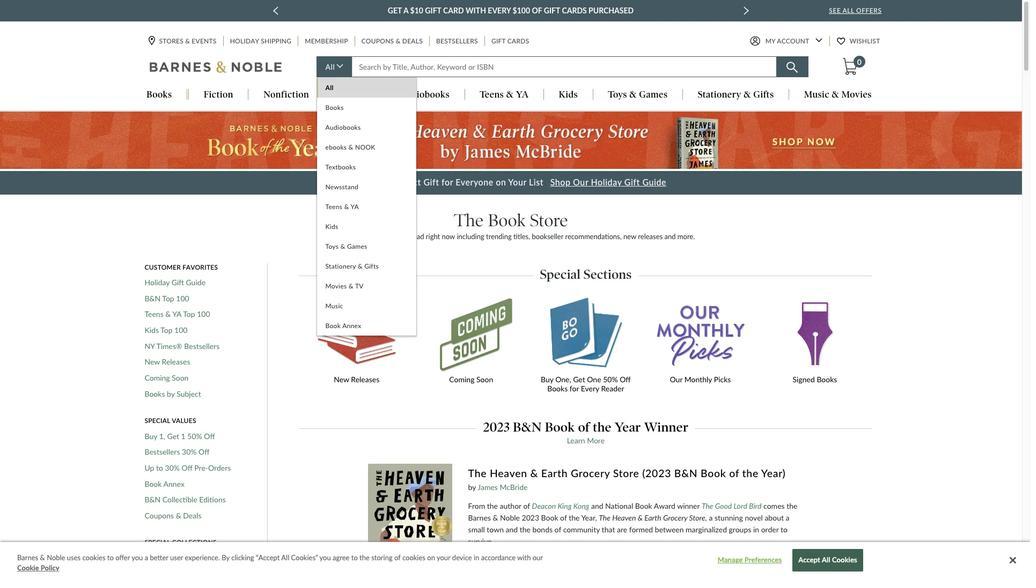 Task type: describe. For each thing, give the bounding box(es) containing it.
in inside a stunning novel about a small town and the bonds of community that are formed between marginalized groups in order to survive.
[[753, 525, 759, 534]]

0 vertical spatial cards
[[562, 6, 587, 15]]

new releases icon image
[[299, 297, 414, 373]]

off inside "link"
[[182, 463, 192, 473]]

$100
[[513, 6, 530, 15]]

the best books of 2023 link
[[145, 553, 224, 563]]

our monthly picks link
[[643, 297, 758, 400]]

bestsellers inside "link"
[[184, 342, 220, 351]]

ya for teens & ya link
[[351, 203, 359, 211]]

0 button
[[842, 56, 865, 76]]

book inside the heaven & earth grocery store (2023 b&n book of the year) by james mcbride
[[701, 467, 726, 480]]

book inside the book store discover the best books to read right now including trending titles, bookseller recommendations, new releases and more.
[[488, 210, 526, 231]]

2 vertical spatial store
[[618, 556, 635, 565]]

2023 inside 'comes the barnes & noble 2023 book of the year,'
[[522, 514, 539, 523]]

0 vertical spatial all link
[[316, 57, 352, 78]]

0 vertical spatial guide
[[642, 177, 666, 187]]

1 horizontal spatial book annex
[[325, 322, 361, 330]]

my account
[[765, 37, 809, 45]]

poured
[[647, 556, 670, 565]]

stores
[[159, 37, 183, 45]]

0 vertical spatial coupons & deals link
[[360, 36, 424, 46]]

year)
[[761, 467, 786, 480]]

and inside and read more about james mcbride on
[[753, 556, 765, 565]]

favorites
[[183, 263, 218, 271]]

special for special sections
[[540, 267, 580, 282]]

down arrow image
[[815, 38, 822, 43]]

deacon king kong link
[[532, 502, 589, 511]]

0 horizontal spatial new releases link
[[145, 357, 190, 367]]

poured over: the b&n podcast link
[[647, 556, 751, 565]]

b&n inside 2023 b&n book of the year winner learn more
[[513, 419, 542, 435]]

kids for kids link
[[325, 223, 338, 231]]

the inside the book store discover the best books to read right now including trending titles, bookseller recommendations, new releases and more.
[[355, 232, 366, 241]]

off right 1
[[204, 432, 215, 441]]

for inside buy one, get one 50% off books for every reader
[[570, 384, 579, 393]]

ya for teens & ya button
[[516, 89, 529, 100]]

holiday gift guide
[[145, 278, 205, 287]]

newsstand link
[[317, 177, 416, 197]]

2 cookies from the left
[[402, 554, 425, 562]]

king
[[558, 502, 572, 511]]

0 horizontal spatial new releases
[[145, 357, 190, 367]]

the right find
[[376, 177, 389, 187]]

wishlist
[[850, 37, 880, 45]]

next slide / item image
[[744, 6, 749, 15]]

30% inside 'link'
[[182, 448, 197, 457]]

1 horizontal spatial annex
[[342, 322, 361, 330]]

purchased
[[589, 6, 634, 15]]

& inside 'barnes & noble uses cookies to offer you a better user experience. by clicking "accept all cookies" you agree to the storing of cookies on your device in accordance with our cookie policy'
[[40, 554, 45, 562]]

50% for 1
[[187, 432, 202, 441]]

all inside button
[[822, 556, 830, 564]]

and up year,
[[591, 502, 603, 511]]

games for the toys & games button
[[639, 89, 668, 100]]

coming soon icon image
[[414, 297, 528, 373]]

0 horizontal spatial guide
[[186, 278, 205, 287]]

tv
[[355, 282, 364, 290]]

1 vertical spatial new releases
[[334, 375, 379, 384]]

grocery for store,
[[663, 514, 687, 523]]

award
[[654, 502, 675, 511]]

bonds
[[532, 525, 553, 534]]

in inside 'barnes & noble uses cookies to offer you a better user experience. by clicking "accept all cookies" you agree to the storing of cookies on your device in accordance with our cookie policy'
[[474, 554, 479, 562]]

recommendations,
[[565, 232, 622, 241]]

of right 'author'
[[523, 502, 530, 511]]

lord
[[734, 502, 747, 511]]

cookie
[[17, 564, 39, 573]]

audiobooks for audiobooks link
[[325, 124, 361, 132]]

book down up
[[145, 479, 162, 488]]

0 horizontal spatial every
[[488, 6, 511, 15]]

stationery & gifts for stationery & gifts button
[[698, 89, 774, 100]]

the left best
[[145, 553, 157, 563]]

pre-
[[194, 463, 208, 473]]

stores & events link
[[148, 36, 218, 46]]

of inside 'barnes & noble uses cookies to offer you a better user experience. by clicking "accept all cookies" you agree to the storing of cookies on your device in accordance with our cookie policy'
[[394, 554, 401, 562]]

1 vertical spatial releases
[[351, 375, 379, 384]]

the up that at the bottom right of page
[[599, 514, 610, 523]]

including
[[457, 232, 484, 241]]

author
[[500, 502, 521, 511]]

comes
[[763, 502, 785, 511]]

our monthly picks
[[670, 375, 731, 384]]

0 horizontal spatial coming soon
[[145, 373, 189, 383]]

teens & ya top 100
[[145, 310, 210, 319]]

toys for the toys & games button
[[608, 89, 627, 100]]

signed books icon image
[[758, 297, 872, 373]]

national
[[605, 502, 633, 511]]

gift cards link
[[490, 36, 530, 46]]

teens & ya for teens & ya button
[[480, 89, 529, 100]]

offer
[[115, 554, 130, 562]]

b&n collectible editions
[[145, 495, 226, 504]]

the inside a stunning novel about a small town and the bonds of community that are formed between marginalized groups in order to survive.
[[520, 525, 531, 534]]

0 horizontal spatial book annex link
[[145, 479, 185, 489]]

now
[[442, 232, 455, 241]]

picks
[[714, 375, 731, 384]]

novel
[[745, 514, 763, 523]]

2 vertical spatial grocery
[[592, 556, 617, 565]]

the down "bonds"
[[528, 556, 540, 565]]

accept all cookies
[[798, 556, 857, 564]]

see all offers link
[[829, 6, 882, 14]]

signed books link
[[758, 297, 872, 400]]

b&n top 100 link
[[145, 294, 189, 303]]

the heaven & earth grocery store (2023 b&n book of the year) image
[[368, 464, 452, 579]]

holiday shipping link
[[229, 36, 293, 46]]

1 vertical spatial top
[[183, 310, 195, 319]]

grocery for store
[[571, 467, 610, 480]]

list
[[529, 177, 544, 187]]

1 horizontal spatial coupons & deals
[[361, 37, 423, 45]]

community
[[563, 525, 600, 534]]

0 vertical spatial our
[[573, 177, 589, 187]]

sections
[[584, 267, 632, 282]]

earth for store,
[[644, 514, 661, 523]]

bird
[[749, 502, 762, 511]]

stationery & gifts button
[[683, 89, 789, 101]]

0 vertical spatial for
[[442, 177, 453, 187]]

and inside the book store discover the best books to read right now including trending titles, bookseller recommendations, new releases and more.
[[664, 232, 676, 241]]

music for music
[[325, 302, 343, 310]]

kids top 100
[[145, 326, 187, 335]]

1 horizontal spatial soon
[[476, 375, 493, 384]]

mcbride inside the heaven & earth grocery store (2023 b&n book of the year) by james mcbride
[[500, 483, 528, 492]]

1 vertical spatial all link
[[317, 78, 416, 98]]

order
[[761, 525, 779, 534]]

cart image
[[843, 58, 857, 75]]

music link
[[317, 296, 416, 316]]

our monthly picks icon image
[[643, 297, 758, 373]]

ebooks
[[325, 143, 347, 152]]

small
[[468, 525, 485, 534]]

the right comes
[[787, 502, 797, 511]]

account
[[777, 37, 809, 45]]

earth for store
[[541, 467, 568, 480]]

deacon
[[532, 502, 556, 511]]

offers
[[856, 6, 882, 14]]

special values
[[145, 417, 196, 425]]

kids for kids top 100
[[145, 326, 159, 335]]

& inside 'link'
[[185, 37, 190, 45]]

ya for 'teens & ya top 100' link
[[172, 310, 181, 319]]

1 horizontal spatial book annex link
[[317, 316, 416, 336]]

groups
[[729, 525, 751, 534]]

book up the heaven & earth grocery store,
[[635, 502, 652, 511]]

of right '$100'
[[532, 6, 542, 15]]

1 horizontal spatial get
[[388, 6, 402, 15]]

100 for b&n top 100
[[176, 294, 189, 303]]

1 horizontal spatial coming soon
[[449, 375, 493, 384]]

toys & games for toys & games link
[[325, 243, 367, 251]]

music for music & movies
[[804, 89, 829, 100]]

0 horizontal spatial by
[[167, 389, 175, 398]]

cookies
[[832, 556, 857, 564]]

store inside the book store discover the best books to read right now including trending titles, bookseller recommendations, new releases and more.
[[530, 210, 568, 231]]

books by subject link
[[145, 389, 201, 399]]

0 horizontal spatial coming
[[145, 373, 170, 383]]

membership link
[[304, 36, 349, 46]]

my account button
[[750, 36, 822, 46]]

1 horizontal spatial our
[[670, 375, 682, 384]]

1 horizontal spatial coming soon link
[[414, 297, 528, 400]]

find the perfect gift for everyone on your list shop our holiday gift guide
[[356, 177, 666, 187]]

a stunning novel about a small town and the bonds of community that are formed between marginalized groups in order to survive.
[[468, 514, 789, 546]]

the inside the book store discover the best books to read right now including trending titles, bookseller recommendations, new releases and more.
[[454, 210, 484, 231]]

coupons for coupons & deals link to the left
[[145, 511, 174, 520]]

1 more from the left
[[488, 556, 505, 565]]

1 vertical spatial movies
[[325, 282, 347, 290]]

buy one, get one 50% off books for every reader
[[541, 375, 631, 393]]

1 horizontal spatial coming
[[449, 375, 474, 384]]

1 vertical spatial cards
[[507, 37, 529, 45]]

the right over: at right bottom
[[692, 556, 705, 565]]

Search by Title, Author, Keyword or ISBN text field
[[352, 57, 777, 78]]

2 vertical spatial heaven
[[542, 556, 565, 565]]

editions
[[199, 495, 226, 504]]

year
[[615, 419, 641, 435]]

1 you from the left
[[132, 554, 143, 562]]

1
[[181, 432, 185, 441]]

0 horizontal spatial coupons & deals link
[[145, 511, 201, 521]]

uses
[[67, 554, 81, 562]]

wishlist link
[[837, 36, 881, 46]]

coupons for topmost coupons & deals link
[[361, 37, 394, 45]]

one
[[587, 375, 601, 384]]

music & movies button
[[789, 89, 887, 101]]

buy for buy one, get one 50% off books for every reader
[[541, 375, 553, 384]]

the up store,
[[702, 502, 713, 511]]

1 vertical spatial 100
[[197, 310, 210, 319]]

0 horizontal spatial soon
[[172, 373, 189, 383]]

on for gift
[[496, 177, 506, 187]]

about for a
[[765, 514, 784, 523]]

teens & ya button
[[465, 89, 543, 101]]

membership
[[305, 37, 348, 45]]

buy 1, get 1 50% off
[[145, 432, 215, 441]]

1 horizontal spatial earth
[[574, 556, 591, 565]]

see
[[829, 6, 841, 14]]

read inside the book store discover the best books to read right now including trending titles, bookseller recommendations, new releases and more.
[[411, 232, 424, 241]]

all down the membership link
[[325, 62, 335, 72]]

monthly
[[684, 375, 712, 384]]

0 horizontal spatial releases
[[162, 357, 190, 367]]

your
[[508, 177, 527, 187]]

book inside 2023 b&n book of the year winner learn more
[[545, 419, 575, 435]]

collectible
[[162, 495, 197, 504]]

books icon image
[[528, 297, 643, 373]]

events
[[192, 37, 217, 45]]

1 horizontal spatial new releases link
[[299, 297, 414, 400]]

from
[[468, 502, 485, 511]]

gift cards
[[491, 37, 529, 45]]

heaven for store,
[[612, 514, 636, 523]]

movies & tv
[[325, 282, 364, 290]]

of down collections
[[198, 553, 205, 563]]

the best books of 2023
[[145, 553, 224, 563]]

1 vertical spatial new
[[334, 375, 349, 384]]

mcbride inside and read more about james mcbride on
[[511, 568, 539, 577]]

with
[[517, 554, 531, 562]]

bestsellers for bestsellers
[[436, 37, 478, 45]]

by inside the heaven & earth grocery store (2023 b&n book of the year) by james mcbride
[[468, 483, 476, 492]]

a left "$10"
[[404, 6, 409, 15]]

privacy alert dialog
[[0, 542, 1030, 579]]

of inside a stunning novel about a small town and the bonds of community that are formed between marginalized groups in order to survive.
[[555, 525, 561, 534]]

collections
[[172, 539, 217, 547]]

cookies"
[[291, 554, 318, 562]]

on for about
[[541, 568, 549, 577]]



Task type: locate. For each thing, give the bounding box(es) containing it.
get left "$10"
[[388, 6, 402, 15]]

kids button
[[544, 89, 593, 101]]

ya inside button
[[516, 89, 529, 100]]

james down accordance
[[489, 568, 509, 577]]

2 more from the left
[[783, 556, 800, 565]]

0 vertical spatial read
[[411, 232, 424, 241]]

30% inside "link"
[[165, 463, 180, 473]]

of inside 2023 b&n book of the year winner learn more
[[578, 419, 590, 435]]

read left right
[[411, 232, 424, 241]]

all right see
[[843, 6, 854, 14]]

toys & games button
[[593, 89, 682, 101]]

0 vertical spatial annex
[[342, 322, 361, 330]]

for
[[442, 177, 453, 187], [570, 384, 579, 393]]

$10
[[410, 6, 424, 15]]

cookies left the your
[[402, 554, 425, 562]]

store
[[530, 210, 568, 231], [613, 467, 639, 480], [618, 556, 635, 565]]

the left storing in the left of the page
[[359, 554, 370, 562]]

buy for buy 1, get 1 50% off
[[145, 432, 157, 441]]

0 vertical spatial heaven
[[490, 467, 527, 480]]

0 horizontal spatial read
[[411, 232, 424, 241]]

2 horizontal spatial heaven
[[612, 514, 636, 523]]

the left the best
[[355, 232, 366, 241]]

a left better
[[145, 554, 148, 562]]

barnes up the cookie
[[17, 554, 38, 562]]

the heaven & earth grocery store (2023 b&n book of the year) link
[[468, 467, 803, 482]]

1 horizontal spatial every
[[581, 384, 599, 393]]

kong
[[573, 502, 589, 511]]

1 vertical spatial by
[[468, 483, 476, 492]]

to inside a stunning novel about a small town and the bonds of community that are formed between marginalized groups in order to survive.
[[781, 525, 788, 534]]

top inside "link"
[[160, 326, 172, 335]]

noble inside 'barnes & noble uses cookies to offer you a better user experience. by clicking "accept all cookies" you agree to the storing of cookies on your device in accordance with our cookie policy'
[[47, 554, 65, 562]]

teens & ya for teens & ya link
[[325, 203, 359, 211]]

ya inside the book store main content
[[172, 310, 181, 319]]

of right storing in the left of the page
[[394, 554, 401, 562]]

book annex link down movies & tv link
[[317, 316, 416, 336]]

grocery up between
[[663, 514, 687, 523]]

1 horizontal spatial new
[[334, 375, 349, 384]]

kids inside button
[[559, 89, 578, 100]]

books by subject
[[145, 389, 201, 398]]

1 vertical spatial coupons & deals
[[145, 511, 201, 520]]

the book store discover the best books to read right now including trending titles, bookseller recommendations, new releases and more.
[[327, 210, 695, 241]]

0 horizontal spatial gifts
[[364, 263, 379, 271]]

shop
[[550, 177, 571, 187]]

stationery & gifts for the stationery & gifts link at the left top
[[325, 263, 379, 271]]

kids top 100 link
[[145, 326, 187, 335]]

ebooks & nook
[[325, 143, 375, 152]]

holiday down customer
[[145, 278, 170, 287]]

by
[[167, 389, 175, 398], [468, 483, 476, 492]]

coupons right the membership link
[[361, 37, 394, 45]]

1 vertical spatial holiday
[[591, 177, 622, 187]]

coupons down collectible
[[145, 511, 174, 520]]

teens for teens & ya link
[[325, 203, 342, 211]]

get for buy 1, get 1 50% off
[[167, 432, 179, 441]]

heaven
[[490, 467, 527, 480], [612, 514, 636, 523], [542, 556, 565, 565]]

1 horizontal spatial toys
[[608, 89, 627, 100]]

0 vertical spatial 30%
[[182, 448, 197, 457]]

coupons & deals inside the book store main content
[[145, 511, 201, 520]]

2 horizontal spatial holiday
[[591, 177, 622, 187]]

good
[[715, 502, 732, 511]]

all left ebooks
[[325, 84, 334, 92]]

0 vertical spatial buy
[[541, 375, 553, 384]]

year,
[[581, 514, 597, 523]]

your
[[437, 554, 450, 562]]

you
[[132, 554, 143, 562], [320, 554, 331, 562]]

noble up policy
[[47, 554, 65, 562]]

textbooks
[[325, 163, 356, 171]]

0 horizontal spatial more
[[488, 556, 505, 565]]

special for special values
[[145, 417, 170, 425]]

bestsellers down card
[[436, 37, 478, 45]]

the inside 'barnes & noble uses cookies to offer you a better user experience. by clicking "accept all cookies" you agree to the storing of cookies on your device in accordance with our cookie policy'
[[359, 554, 370, 562]]

2 horizontal spatial 2023
[[522, 514, 539, 523]]

mcbride down with
[[511, 568, 539, 577]]

1 horizontal spatial deals
[[402, 37, 423, 45]]

gifts for the stationery & gifts link at the left top
[[364, 263, 379, 271]]

earth down community
[[574, 556, 591, 565]]

toys & games inside the toys & games button
[[608, 89, 668, 100]]

ny times® bestsellers
[[145, 342, 220, 351]]

heaven for store
[[490, 467, 527, 480]]

get inside buy one, get one 50% off books for every reader
[[573, 375, 585, 384]]

the book store main content
[[0, 111, 1022, 579]]

ya down b&n top 100 link
[[172, 310, 181, 319]]

1 vertical spatial coupons
[[145, 511, 174, 520]]

0 vertical spatial get
[[388, 6, 402, 15]]

2 vertical spatial bestsellers
[[145, 448, 180, 457]]

0 vertical spatial movies
[[841, 89, 872, 100]]

trending
[[486, 232, 512, 241]]

teens & ya
[[480, 89, 529, 100], [325, 203, 359, 211]]

ebooks & nook link
[[317, 138, 416, 157]]

deals inside the book store main content
[[183, 511, 201, 520]]

1 vertical spatial our
[[670, 375, 682, 384]]

b&n top 100
[[145, 294, 189, 303]]

customer
[[145, 263, 181, 271]]

1 vertical spatial learn
[[468, 556, 486, 565]]

about inside a stunning novel about a small town and the bonds of community that are formed between marginalized groups in order to survive.
[[765, 514, 784, 523]]

on inside 'barnes & noble uses cookies to offer you a better user experience. by clicking "accept all cookies" you agree to the storing of cookies on your device in accordance with our cookie policy'
[[427, 554, 435, 562]]

book down deacon
[[541, 514, 558, 523]]

1 vertical spatial noble
[[47, 554, 65, 562]]

1 vertical spatial every
[[581, 384, 599, 393]]

coupons & deals link down collectible
[[145, 511, 201, 521]]

of up the good lord bird link
[[729, 467, 739, 480]]

kids up discover
[[325, 223, 338, 231]]

in
[[753, 525, 759, 534], [474, 554, 479, 562]]

1 vertical spatial stationery & gifts
[[325, 263, 379, 271]]

the up 'more'
[[593, 419, 611, 435]]

on down learn more about the heaven & earth grocery store
[[541, 568, 549, 577]]

0 horizontal spatial coming soon link
[[145, 373, 189, 383]]

b&n inside the heaven & earth grocery store (2023 b&n book of the year) by james mcbride
[[674, 467, 698, 480]]

0 vertical spatial on
[[496, 177, 506, 187]]

a right novel
[[786, 514, 789, 523]]

audiobooks for audiobooks button
[[399, 89, 450, 100]]

and inside a stunning novel about a small town and the bonds of community that are formed between marginalized groups in order to survive.
[[506, 525, 518, 534]]

teens & ya down newsstand
[[325, 203, 359, 211]]

None field
[[352, 57, 777, 78]]

new releases down times®
[[145, 357, 190, 367]]

50% for one
[[603, 375, 618, 384]]

read down "order"
[[767, 556, 781, 565]]

store left (2023
[[613, 467, 639, 480]]

mcbride up 'author'
[[500, 483, 528, 492]]

the heaven & earth grocery store,
[[599, 514, 707, 523]]

a inside 'barnes & noble uses cookies to offer you a better user experience. by clicking "accept all cookies" you agree to the storing of cookies on your device in accordance with our cookie policy'
[[145, 554, 148, 562]]

bestsellers for bestsellers 30% off
[[145, 448, 180, 457]]

deals down the "b&n collectible editions" link
[[183, 511, 201, 520]]

1 vertical spatial kids
[[325, 223, 338, 231]]

learn inside 2023 b&n book of the year winner learn more
[[567, 436, 585, 445]]

james inside the heaven & earth grocery store (2023 b&n book of the year) by james mcbride
[[478, 483, 498, 492]]

toys inside button
[[608, 89, 627, 100]]

barnes
[[468, 514, 491, 523], [17, 554, 38, 562]]

(2023
[[642, 467, 671, 480]]

accept all cookies button
[[792, 549, 863, 572]]

the up including
[[454, 210, 484, 231]]

0 horizontal spatial stationery
[[325, 263, 356, 271]]

previous slide / item image
[[273, 6, 278, 15]]

0 horizontal spatial annex
[[163, 479, 185, 488]]

heaven inside the heaven & earth grocery store (2023 b&n book of the year) by james mcbride
[[490, 467, 527, 480]]

& inside 'comes the barnes & noble 2023 book of the year,'
[[493, 514, 498, 523]]

manage preferences
[[718, 556, 782, 564]]

learn more link
[[567, 436, 605, 445]]

2 you from the left
[[320, 554, 331, 562]]

grocery
[[571, 467, 610, 480], [663, 514, 687, 523], [592, 556, 617, 565]]

b&n
[[145, 294, 161, 303], [513, 419, 542, 435], [674, 467, 698, 480], [145, 495, 161, 504], [707, 556, 723, 565]]

between
[[655, 525, 684, 534]]

podcast
[[725, 556, 751, 565]]

releases down new releases icon in the bottom left of the page
[[351, 375, 379, 384]]

store inside the heaven & earth grocery store (2023 b&n book of the year) by james mcbride
[[613, 467, 639, 480]]

0 horizontal spatial stationery & gifts
[[325, 263, 379, 271]]

barnes & noble book of the year! the heaven & earth grocery store. shop now image
[[0, 112, 1022, 169]]

the inside 2023 b&n book of the year winner learn more
[[593, 419, 611, 435]]

holiday right shop
[[591, 177, 622, 187]]

1 vertical spatial in
[[474, 554, 479, 562]]

off right one
[[620, 375, 631, 384]]

coupons inside the book store main content
[[145, 511, 174, 520]]

top for kids top 100
[[160, 326, 172, 335]]

earth inside the heaven & earth grocery store (2023 b&n book of the year) by james mcbride
[[541, 467, 568, 480]]

b&n collectible editions link
[[145, 495, 226, 505]]

and right podcast
[[753, 556, 765, 565]]

2 vertical spatial special
[[145, 539, 170, 547]]

1 horizontal spatial ya
[[351, 203, 359, 211]]

kids inside "link"
[[145, 326, 159, 335]]

0 horizontal spatial learn
[[468, 556, 486, 565]]

the down the kong
[[569, 514, 580, 523]]

guide
[[642, 177, 666, 187], [186, 278, 205, 287]]

get for buy one, get one 50% off books for every reader
[[573, 375, 585, 384]]

the up james mcbride link
[[468, 467, 487, 480]]

all inside 'barnes & noble uses cookies to offer you a better user experience. by clicking "accept all cookies" you agree to the storing of cookies on your device in accordance with our cookie policy'
[[281, 554, 289, 562]]

marginalized
[[686, 525, 727, 534]]

fiction button
[[189, 89, 248, 101]]

2 horizontal spatial teens
[[480, 89, 504, 100]]

0 vertical spatial audiobooks
[[399, 89, 450, 100]]

0 vertical spatial stationery
[[698, 89, 741, 100]]

book inside 'comes the barnes & noble 2023 book of the year,'
[[541, 514, 558, 523]]

1 horizontal spatial cards
[[562, 6, 587, 15]]

100 for kids top 100
[[174, 326, 187, 335]]

james mcbride link
[[478, 483, 528, 492]]

2 vertical spatial earth
[[574, 556, 591, 565]]

store down a stunning novel about a small town and the bonds of community that are formed between marginalized groups in order to survive.
[[618, 556, 635, 565]]

off left pre- at the bottom of the page
[[182, 463, 192, 473]]

new
[[145, 357, 160, 367], [334, 375, 349, 384]]

2023 inside 2023 b&n book of the year winner learn more
[[483, 419, 510, 435]]

1 vertical spatial stationery
[[325, 263, 356, 271]]

preferences
[[745, 556, 782, 564]]

releases
[[162, 357, 190, 367], [351, 375, 379, 384]]

of inside the heaven & earth grocery store (2023 b&n book of the year) by james mcbride
[[729, 467, 739, 480]]

book up the trending
[[488, 210, 526, 231]]

gifts inside button
[[753, 89, 774, 100]]

the right from
[[487, 502, 498, 511]]

1 vertical spatial read
[[767, 556, 781, 565]]

annex up collectible
[[163, 479, 185, 488]]

0 vertical spatial new releases
[[145, 357, 190, 367]]

1 cookies from the left
[[82, 554, 105, 562]]

for left everyone
[[442, 177, 453, 187]]

right
[[426, 232, 440, 241]]

1 horizontal spatial movies
[[841, 89, 872, 100]]

reader
[[601, 384, 624, 393]]

on left your
[[496, 177, 506, 187]]

books inside button
[[146, 89, 172, 100]]

holiday for holiday shipping
[[230, 37, 259, 45]]

you right offer
[[132, 554, 143, 562]]

releases down ny times® bestsellers "link"
[[162, 357, 190, 367]]

books
[[146, 89, 172, 100], [325, 104, 344, 112], [817, 375, 837, 384], [547, 384, 568, 393], [145, 389, 165, 398], [176, 553, 196, 563]]

0 vertical spatial 100
[[176, 294, 189, 303]]

find
[[356, 177, 373, 187]]

get
[[388, 6, 402, 15], [573, 375, 585, 384], [167, 432, 179, 441]]

coming soon link
[[414, 297, 528, 400], [145, 373, 189, 383]]

about for james
[[468, 568, 487, 577]]

search image
[[786, 62, 798, 73]]

see all offers
[[829, 6, 882, 14]]

deals down "$10"
[[402, 37, 423, 45]]

logo image
[[149, 61, 282, 76]]

music inside button
[[804, 89, 829, 100]]

book
[[488, 210, 526, 231], [325, 322, 341, 330], [545, 419, 575, 435], [701, 467, 726, 480], [145, 479, 162, 488], [635, 502, 652, 511], [541, 514, 558, 523]]

more right preferences
[[783, 556, 800, 565]]

by left subject
[[167, 389, 175, 398]]

signed books
[[793, 375, 837, 384]]

more inside and read more about james mcbride on
[[783, 556, 800, 565]]

off inside buy one, get one 50% off books for every reader
[[620, 375, 631, 384]]

fiction
[[204, 89, 233, 100]]

1 vertical spatial ya
[[351, 203, 359, 211]]

by
[[222, 554, 230, 562]]

one,
[[555, 375, 571, 384]]

books inside "link"
[[817, 375, 837, 384]]

barnes inside 'barnes & noble uses cookies to offer you a better user experience. by clicking "accept all cookies" you agree to the storing of cookies on your device in accordance with our cookie policy'
[[17, 554, 38, 562]]

annex down "music" link
[[342, 322, 361, 330]]

the left "bonds"
[[520, 525, 531, 534]]

nonfiction
[[263, 89, 309, 100]]

audiobooks inside button
[[399, 89, 450, 100]]

policy
[[41, 564, 59, 573]]

experience.
[[185, 554, 220, 562]]

movies down cart icon at the top of the page
[[841, 89, 872, 100]]

2 horizontal spatial earth
[[644, 514, 661, 523]]

&
[[185, 37, 190, 45], [396, 37, 400, 45], [506, 89, 514, 100], [629, 89, 637, 100], [744, 89, 751, 100], [832, 89, 839, 100], [349, 143, 353, 152], [344, 203, 349, 211], [340, 243, 345, 251], [358, 263, 363, 271], [349, 282, 353, 290], [165, 310, 171, 319], [530, 467, 538, 480], [176, 511, 181, 520], [493, 514, 498, 523], [638, 514, 643, 523], [40, 554, 45, 562], [567, 556, 572, 565]]

stationery for the stationery & gifts link at the left top
[[325, 263, 356, 271]]

2 vertical spatial on
[[541, 568, 549, 577]]

0 horizontal spatial on
[[427, 554, 435, 562]]

1 vertical spatial james
[[489, 568, 509, 577]]

0 vertical spatial games
[[639, 89, 668, 100]]

teens up barnes & noble book of the year! the heaven & earth grocery store. shop now image
[[480, 89, 504, 100]]

gifts for stationery & gifts button
[[753, 89, 774, 100]]

0 horizontal spatial barnes
[[17, 554, 38, 562]]

buy inside buy one, get one 50% off books for every reader
[[541, 375, 553, 384]]

1 horizontal spatial releases
[[351, 375, 379, 384]]

to inside the book store discover the best books to read right now including trending titles, bookseller recommendations, new releases and more.
[[402, 232, 409, 241]]

with
[[466, 6, 486, 15]]

off up pre- at the bottom of the page
[[199, 448, 210, 457]]

kids up ny
[[145, 326, 159, 335]]

james inside and read more about james mcbride on
[[489, 568, 509, 577]]

"accept
[[256, 554, 280, 562]]

of right "bonds"
[[555, 525, 561, 534]]

device
[[452, 554, 472, 562]]

2 vertical spatial top
[[160, 326, 172, 335]]

coming soon down coming soon icon at the bottom of page
[[449, 375, 493, 384]]

to right up
[[156, 463, 163, 473]]

stationery for stationery & gifts button
[[698, 89, 741, 100]]

the inside the heaven & earth grocery store (2023 b&n book of the year) by james mcbride
[[468, 467, 487, 480]]

0 horizontal spatial earth
[[541, 467, 568, 480]]

more
[[488, 556, 505, 565], [783, 556, 800, 565]]

annex inside the book store main content
[[163, 479, 185, 488]]

card
[[443, 6, 464, 15]]

top down b&n top 100 link
[[183, 310, 195, 319]]

get left one
[[573, 375, 585, 384]]

barnes inside 'comes the barnes & noble 2023 book of the year,'
[[468, 514, 491, 523]]

grocery inside the heaven & earth grocery store (2023 b&n book of the year) by james mcbride
[[571, 467, 610, 480]]

top for b&n top 100
[[162, 294, 174, 303]]

every left reader
[[581, 384, 599, 393]]

book annex inside the book store main content
[[145, 479, 185, 488]]

movies inside button
[[841, 89, 872, 100]]

cards left purchased
[[562, 6, 587, 15]]

manage
[[718, 556, 743, 564]]

all right accept
[[822, 556, 830, 564]]

1 vertical spatial about
[[507, 556, 526, 565]]

0 horizontal spatial in
[[474, 554, 479, 562]]

0 horizontal spatial about
[[468, 568, 487, 577]]

1 vertical spatial gifts
[[364, 263, 379, 271]]

our right shop
[[573, 177, 589, 187]]

more down survive.
[[488, 556, 505, 565]]

1 vertical spatial heaven
[[612, 514, 636, 523]]

the
[[376, 177, 389, 187], [355, 232, 366, 241], [593, 419, 611, 435], [742, 467, 759, 480], [487, 502, 498, 511], [787, 502, 797, 511], [569, 514, 580, 523], [520, 525, 531, 534], [359, 554, 370, 562]]

1 vertical spatial toys & games
[[325, 243, 367, 251]]

barnes & noble uses cookies to offer you a better user experience. by clicking "accept all cookies" you agree to the storing of cookies on your device in accordance with our cookie policy
[[17, 554, 543, 573]]

1 vertical spatial earth
[[644, 514, 661, 523]]

ya left kids button
[[516, 89, 529, 100]]

to right agree
[[351, 554, 358, 562]]

toys for toys & games link
[[325, 243, 339, 251]]

1 vertical spatial audiobooks
[[325, 124, 361, 132]]

user image
[[750, 36, 760, 46]]

stationery inside button
[[698, 89, 741, 100]]

0 horizontal spatial 50%
[[187, 432, 202, 441]]

special for special collections
[[145, 539, 170, 547]]

every inside buy one, get one 50% off books for every reader
[[581, 384, 599, 393]]

to
[[402, 232, 409, 241], [156, 463, 163, 473], [781, 525, 788, 534], [107, 554, 114, 562], [351, 554, 358, 562]]

0 vertical spatial learn
[[567, 436, 585, 445]]

toys & games inside toys & games link
[[325, 243, 367, 251]]

in down novel
[[753, 525, 759, 534]]

signed
[[793, 375, 815, 384]]

1 vertical spatial special
[[145, 417, 170, 425]]

clicking
[[231, 554, 254, 562]]

the good lord bird link
[[702, 502, 762, 511]]

movies left tv in the left of the page
[[325, 282, 347, 290]]

2 vertical spatial 2023
[[207, 553, 224, 563]]

get left 1
[[167, 432, 179, 441]]

1 horizontal spatial coupons
[[361, 37, 394, 45]]

of up learn more link on the right
[[578, 419, 590, 435]]

to inside "link"
[[156, 463, 163, 473]]

games for toys & games link
[[347, 243, 367, 251]]

teens
[[480, 89, 504, 100], [325, 203, 342, 211], [145, 310, 163, 319]]

coming soon up books by subject
[[145, 373, 189, 383]]

teens inside button
[[480, 89, 504, 100]]

0 horizontal spatial for
[[442, 177, 453, 187]]

2 vertical spatial get
[[167, 432, 179, 441]]

teens & ya inside button
[[480, 89, 529, 100]]

2 vertical spatial 100
[[174, 326, 187, 335]]

soon up books by subject
[[172, 373, 189, 383]]

1 horizontal spatial stationery & gifts
[[698, 89, 774, 100]]

stationery & gifts inside button
[[698, 89, 774, 100]]

teens inside the book store main content
[[145, 310, 163, 319]]

special down bookseller at the right top
[[540, 267, 580, 282]]

soon down coming soon icon at the bottom of page
[[476, 375, 493, 384]]

toys & games for the toys & games button
[[608, 89, 668, 100]]

from the author of deacon king kong and national book award winner the good lord bird
[[468, 502, 762, 511]]

30% down bestsellers 30% off 'link'
[[165, 463, 180, 473]]

to left offer
[[107, 554, 114, 562]]

holiday for holiday gift guide
[[145, 278, 170, 287]]

off inside 'link'
[[199, 448, 210, 457]]

kids for kids button
[[559, 89, 578, 100]]

discover
[[327, 232, 354, 241]]

0 vertical spatial deals
[[402, 37, 423, 45]]

50% inside buy one, get one 50% off books for every reader
[[603, 375, 618, 384]]

0 horizontal spatial toys
[[325, 243, 339, 251]]

book up good
[[701, 467, 726, 480]]

50%
[[603, 375, 618, 384], [187, 432, 202, 441]]

every left '$100'
[[488, 6, 511, 15]]

all right "accept
[[281, 554, 289, 562]]

a up marginalized
[[709, 514, 713, 523]]

100 inside "link"
[[174, 326, 187, 335]]

customer favorites
[[145, 263, 218, 271]]

1 horizontal spatial teens
[[325, 203, 342, 211]]

coming down coming soon icon at the bottom of page
[[449, 375, 474, 384]]

games inside button
[[639, 89, 668, 100]]

0 horizontal spatial deals
[[183, 511, 201, 520]]

our left monthly
[[670, 375, 682, 384]]

noble inside 'comes the barnes & noble 2023 book of the year,'
[[500, 514, 520, 523]]

0 vertical spatial bestsellers
[[436, 37, 478, 45]]

0 horizontal spatial new
[[145, 357, 160, 367]]

get a $10 gift card with every $100 of gift cards purchased link
[[388, 4, 634, 17]]

teens for teens & ya button
[[480, 89, 504, 100]]

0 vertical spatial stationery & gifts
[[698, 89, 774, 100]]

on inside and read more about james mcbride on
[[541, 568, 549, 577]]

1 horizontal spatial bestsellers
[[184, 342, 220, 351]]

0 horizontal spatial coupons
[[145, 511, 174, 520]]

ya
[[516, 89, 529, 100], [351, 203, 359, 211], [172, 310, 181, 319]]

the heaven & earth grocery store (2023 b&n book of the year) by james mcbride
[[468, 467, 786, 492]]

the inside the heaven & earth grocery store (2023 b&n book of the year) by james mcbride
[[742, 467, 759, 480]]

of inside 'comes the barnes & noble 2023 book of the year,'
[[560, 514, 567, 523]]

ya down "newsstand" link
[[351, 203, 359, 211]]

coming up books by subject
[[145, 373, 170, 383]]

bestsellers inside 'link'
[[145, 448, 180, 457]]

stationery & gifts
[[698, 89, 774, 100], [325, 263, 379, 271]]

book down "music" link
[[325, 322, 341, 330]]

0 vertical spatial james
[[478, 483, 498, 492]]

2 vertical spatial kids
[[145, 326, 159, 335]]

that
[[602, 525, 615, 534]]

teens for 'teens & ya top 100' link
[[145, 310, 163, 319]]

new down new releases icon in the bottom left of the page
[[334, 375, 349, 384]]

& inside the heaven & earth grocery store (2023 b&n book of the year) by james mcbride
[[530, 467, 538, 480]]

about inside and read more about james mcbride on
[[468, 568, 487, 577]]

0 horizontal spatial music
[[325, 302, 343, 310]]

the left year)
[[742, 467, 759, 480]]

read inside and read more about james mcbride on
[[767, 556, 781, 565]]

0 horizontal spatial 2023
[[207, 553, 224, 563]]

heaven up the are
[[612, 514, 636, 523]]

1 horizontal spatial you
[[320, 554, 331, 562]]

about
[[765, 514, 784, 523], [507, 556, 526, 565], [468, 568, 487, 577]]

agree
[[333, 554, 350, 562]]

cookies right uses
[[82, 554, 105, 562]]

books inside buy one, get one 50% off books for every reader
[[547, 384, 568, 393]]



Task type: vqa. For each thing, say whether or not it's contained in the screenshot.
right
yes



